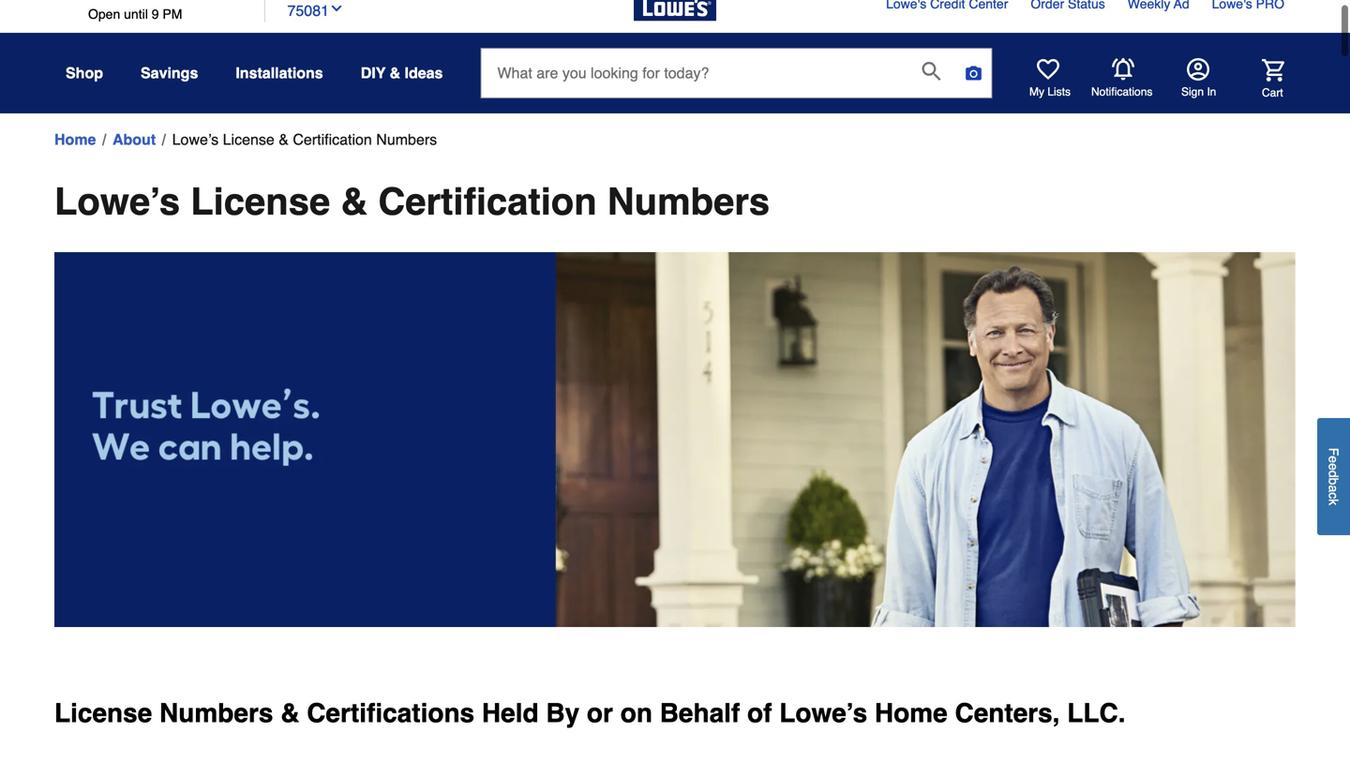 Task type: vqa. For each thing, say whether or not it's contained in the screenshot.
middle Choose Options
no



Task type: describe. For each thing, give the bounding box(es) containing it.
sign in
[[1181, 85, 1216, 98]]

held
[[482, 698, 539, 728]]

notifications
[[1091, 85, 1153, 98]]

license inside "link"
[[223, 131, 275, 148]]

lowe's home improvement lists image
[[1037, 58, 1060, 81]]

cart
[[1262, 86, 1283, 99]]

& inside button
[[390, 64, 400, 82]]

savings
[[141, 64, 198, 82]]

75081 button
[[287, 0, 344, 22]]

certification inside "link"
[[293, 131, 372, 148]]

f e e d b a c k
[[1326, 448, 1341, 505]]

2 vertical spatial lowe's
[[779, 698, 867, 728]]

f
[[1326, 448, 1341, 456]]

installations
[[236, 64, 323, 82]]

diy
[[361, 64, 386, 82]]

1 vertical spatial lowe's license & certification numbers
[[54, 180, 770, 223]]

& inside "link"
[[279, 131, 289, 148]]

my
[[1030, 85, 1045, 98]]

d
[[1326, 470, 1341, 478]]

sign in button
[[1181, 58, 1216, 99]]

by
[[546, 698, 580, 728]]

until
[[124, 7, 148, 22]]

0 vertical spatial home
[[54, 131, 96, 148]]

lowe's home improvement account image
[[1187, 58, 1210, 81]]

in
[[1207, 85, 1216, 98]]

my lists
[[1030, 85, 1071, 98]]

or
[[587, 698, 613, 728]]

lowe's license & certification numbers link
[[172, 128, 437, 151]]

c
[[1326, 492, 1341, 499]]

lowe's home improvement notification center image
[[1112, 58, 1135, 81]]

lowe's home improvement logo image
[[634, 0, 716, 44]]

Search Query text field
[[481, 49, 907, 98]]

b
[[1326, 478, 1341, 485]]

0 vertical spatial lowe's license & certification numbers
[[172, 131, 437, 148]]

savings button
[[141, 56, 198, 90]]

shop
[[66, 64, 103, 82]]

a
[[1326, 485, 1341, 492]]

1 vertical spatial certification
[[378, 180, 597, 223]]

2 vertical spatial license
[[54, 698, 152, 728]]

1 vertical spatial lowe's
[[54, 180, 180, 223]]

on
[[620, 698, 653, 728]]

diy & ideas button
[[361, 56, 443, 90]]

2 horizontal spatial numbers
[[607, 180, 770, 223]]

2 e from the top
[[1326, 463, 1341, 470]]



Task type: locate. For each thing, give the bounding box(es) containing it.
of
[[747, 698, 772, 728]]

1 e from the top
[[1326, 456, 1341, 463]]

home link
[[54, 128, 96, 151]]

0 horizontal spatial certification
[[293, 131, 372, 148]]

camera image
[[964, 64, 983, 83]]

75081
[[287, 2, 329, 19]]

shop button
[[66, 56, 103, 90]]

lowe's inside "link"
[[172, 131, 219, 148]]

lowe's right about
[[172, 131, 219, 148]]

2 vertical spatial numbers
[[159, 698, 273, 728]]

pm
[[163, 7, 182, 22]]

my lists link
[[1030, 58, 1071, 99]]

e
[[1326, 456, 1341, 463], [1326, 463, 1341, 470]]

0 vertical spatial numbers
[[376, 131, 437, 148]]

1 vertical spatial license
[[191, 180, 330, 223]]

lowe's down about link
[[54, 180, 180, 223]]

sign
[[1181, 85, 1204, 98]]

&
[[390, 64, 400, 82], [279, 131, 289, 148], [341, 180, 368, 223], [281, 698, 299, 728]]

1 horizontal spatial numbers
[[376, 131, 437, 148]]

certifications
[[307, 698, 475, 728]]

0 horizontal spatial numbers
[[159, 698, 273, 728]]

1 vertical spatial home
[[875, 698, 948, 728]]

1 horizontal spatial certification
[[378, 180, 597, 223]]

home
[[54, 131, 96, 148], [875, 698, 948, 728]]

lowe's home improvement cart image
[[1262, 59, 1285, 81]]

about link
[[112, 128, 156, 151]]

llc.
[[1067, 698, 1126, 728]]

diy & ideas
[[361, 64, 443, 82]]

numbers
[[376, 131, 437, 148], [607, 180, 770, 223], [159, 698, 273, 728]]

lowe's license & certification numbers
[[172, 131, 437, 148], [54, 180, 770, 223]]

cart button
[[1236, 59, 1285, 100]]

chevron down image
[[329, 1, 344, 16]]

trust lowe's with your installation projects. image
[[54, 252, 1296, 627]]

1 horizontal spatial home
[[875, 698, 948, 728]]

9
[[152, 7, 159, 22]]

0 vertical spatial license
[[223, 131, 275, 148]]

None search field
[[480, 48, 992, 116]]

license
[[223, 131, 275, 148], [191, 180, 330, 223], [54, 698, 152, 728]]

k
[[1326, 499, 1341, 505]]

lists
[[1048, 85, 1071, 98]]

numbers inside the "lowe's license & certification numbers" "link"
[[376, 131, 437, 148]]

1 vertical spatial numbers
[[607, 180, 770, 223]]

centers,
[[955, 698, 1060, 728]]

0 vertical spatial lowe's
[[172, 131, 219, 148]]

behalf
[[660, 698, 740, 728]]

e up "d"
[[1326, 456, 1341, 463]]

open until 9 pm
[[88, 7, 182, 22]]

installations button
[[236, 56, 323, 90]]

license numbers & certifications held by or on behalf of lowe's home centers, llc.
[[54, 698, 1126, 728]]

open
[[88, 7, 120, 22]]

lowe's right of
[[779, 698, 867, 728]]

f e e d b a c k button
[[1317, 418, 1350, 535]]

lowe's
[[172, 131, 219, 148], [54, 180, 180, 223], [779, 698, 867, 728]]

certification
[[293, 131, 372, 148], [378, 180, 597, 223]]

0 vertical spatial certification
[[293, 131, 372, 148]]

e up the b
[[1326, 463, 1341, 470]]

0 horizontal spatial home
[[54, 131, 96, 148]]

about
[[112, 131, 156, 148]]

ideas
[[405, 64, 443, 82]]

search image
[[922, 62, 941, 81]]



